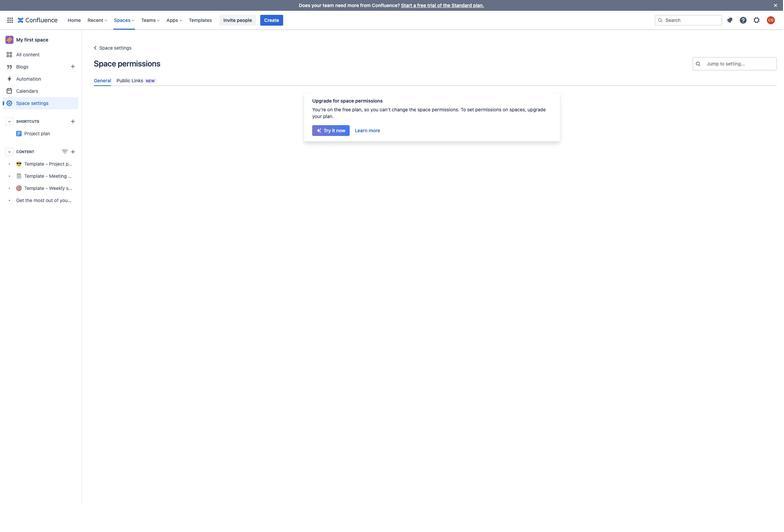 Task type: describe. For each thing, give the bounding box(es) containing it.
Search field
[[655, 15, 723, 25]]

1 horizontal spatial project
[[49, 161, 65, 167]]

space right for
[[341, 98, 354, 104]]

team inside tree
[[71, 198, 82, 203]]

plan. inside upgrade for space permissions you're on the free plan, so you can't change the space permissions. to set permissions on spaces, upgrade your plan.
[[323, 114, 334, 119]]

the inside 'space' element
[[25, 198, 32, 203]]

all content
[[16, 52, 40, 57]]

for
[[333, 98, 339, 104]]

content button
[[3, 146, 78, 158]]

now
[[336, 128, 346, 133]]

template - project plan
[[24, 161, 75, 167]]

the right change
[[409, 107, 416, 112]]

your profile and preferences image
[[767, 16, 775, 24]]

space inside get the most out of your team space link
[[83, 198, 96, 203]]

need
[[335, 2, 346, 8]]

template - project plan image
[[16, 131, 22, 136]]

so
[[364, 107, 369, 112]]

you
[[371, 107, 379, 112]]

spaces,
[[510, 107, 526, 112]]

template - weekly status report
[[24, 186, 94, 191]]

add shortcut image
[[69, 117, 77, 126]]

tree inside 'space' element
[[3, 158, 96, 207]]

invite people
[[223, 17, 252, 23]]

teams
[[141, 17, 156, 23]]

project plan for project plan link over change view image
[[78, 128, 104, 134]]

teams button
[[139, 15, 163, 25]]

people
[[237, 17, 252, 23]]

status
[[66, 186, 80, 191]]

1 horizontal spatial space settings link
[[91, 44, 132, 52]]

project plan link down shortcuts dropdown button
[[24, 131, 50, 136]]

1 horizontal spatial plan
[[66, 161, 75, 167]]

space element
[[0, 30, 104, 505]]

upgrade
[[312, 98, 332, 104]]

the down for
[[334, 107, 341, 112]]

shortcuts
[[16, 120, 39, 124]]

set
[[467, 107, 474, 112]]

get the most out of your team space link
[[3, 194, 96, 207]]

standard
[[452, 2, 472, 8]]

space permissions
[[94, 59, 160, 68]]

to
[[720, 61, 725, 67]]

0 vertical spatial space settings
[[99, 45, 132, 51]]

settings icon image
[[753, 16, 761, 24]]

0 vertical spatial permissions
[[118, 59, 160, 68]]

your inside tree
[[60, 198, 69, 203]]

appswitcher icon image
[[6, 16, 14, 24]]

0 vertical spatial settings
[[114, 45, 132, 51]]

2 vertical spatial space
[[16, 100, 30, 106]]

change
[[392, 107, 408, 112]]

space left permissions.
[[418, 107, 431, 112]]

start a free trial of the standard plan. link
[[401, 2, 484, 8]]

- for project
[[46, 161, 48, 167]]

2 horizontal spatial project
[[78, 128, 94, 134]]

1 horizontal spatial permissions
[[355, 98, 383, 104]]

first
[[24, 37, 34, 43]]

learn more link
[[351, 125, 384, 136]]

setting...
[[726, 61, 745, 67]]

trial
[[428, 2, 436, 8]]

most
[[34, 198, 44, 203]]

automation
[[16, 76, 41, 82]]

global element
[[4, 11, 654, 30]]

all
[[16, 52, 22, 57]]

1 vertical spatial space
[[94, 59, 116, 68]]

shortcuts button
[[3, 115, 78, 128]]

invite people button
[[219, 15, 256, 25]]

0 horizontal spatial project
[[24, 131, 40, 136]]

template for template - weekly status report
[[24, 186, 44, 191]]

0 vertical spatial space
[[99, 45, 113, 51]]

jump
[[707, 61, 719, 67]]

0 vertical spatial team
[[323, 2, 334, 8]]

project plan link up change view image
[[3, 128, 104, 140]]

0 vertical spatial your
[[312, 2, 322, 8]]

template - project plan link
[[3, 158, 78, 170]]

upgrade for space permissions you're on the free plan, so you can't change the space permissions. to set permissions on spaces, upgrade your plan.
[[312, 98, 546, 119]]

space settings inside 'space' element
[[16, 100, 49, 106]]

space inside the my first space link
[[35, 37, 48, 43]]

plan for project plan link underneath shortcuts dropdown button
[[41, 131, 50, 136]]

automation link
[[3, 73, 78, 85]]

- for meeting
[[46, 173, 48, 179]]

meeting
[[49, 173, 67, 179]]

0 horizontal spatial space settings link
[[3, 97, 78, 109]]

try it now button
[[312, 125, 350, 136]]

my first space
[[16, 37, 48, 43]]

create a blog image
[[69, 62, 77, 71]]

settings inside 'space' element
[[31, 100, 49, 106]]

out
[[46, 198, 53, 203]]

try it now
[[324, 128, 346, 133]]

free inside upgrade for space permissions you're on the free plan, so you can't change the space permissions. to set permissions on spaces, upgrade your plan.
[[342, 107, 351, 112]]

template - meeting notes link
[[3, 170, 80, 182]]

content
[[23, 52, 40, 57]]

1 on from the left
[[327, 107, 333, 112]]

recent
[[88, 17, 103, 23]]

create
[[264, 17, 279, 23]]

template - meeting notes
[[24, 173, 80, 179]]

template - weekly status report link
[[3, 182, 94, 194]]

blogs
[[16, 64, 28, 70]]



Task type: vqa. For each thing, say whether or not it's contained in the screenshot.
the right Project
yes



Task type: locate. For each thing, give the bounding box(es) containing it.
plan. right standard
[[473, 2, 484, 8]]

home
[[68, 17, 81, 23]]

1 vertical spatial space settings
[[16, 100, 49, 106]]

template for template - project plan
[[24, 161, 44, 167]]

space down calendars
[[16, 100, 30, 106]]

1 horizontal spatial space settings
[[99, 45, 132, 51]]

- up template - meeting notes link
[[46, 161, 48, 167]]

1 horizontal spatial on
[[503, 107, 508, 112]]

project plan
[[78, 128, 104, 134], [24, 131, 50, 136]]

templates link
[[187, 15, 214, 25]]

try
[[324, 128, 331, 133]]

my first space link
[[3, 33, 78, 47]]

on right you're
[[327, 107, 333, 112]]

0 vertical spatial plan.
[[473, 2, 484, 8]]

more
[[348, 2, 359, 8], [369, 128, 380, 133]]

- left the weekly
[[46, 186, 48, 191]]

0 horizontal spatial of
[[54, 198, 59, 203]]

general
[[94, 78, 111, 83]]

public links new
[[117, 78, 155, 83]]

spaces button
[[112, 15, 137, 25]]

settings down calendars link
[[31, 100, 49, 106]]

more inside learn more 'link'
[[369, 128, 380, 133]]

space settings up space permissions
[[99, 45, 132, 51]]

weekly
[[49, 186, 65, 191]]

1 vertical spatial plan.
[[323, 114, 334, 119]]

space right collapse sidebar icon
[[99, 45, 113, 51]]

get
[[16, 198, 24, 203]]

team
[[323, 2, 334, 8], [71, 198, 82, 203]]

2 template from the top
[[24, 173, 44, 179]]

learn
[[355, 128, 368, 133]]

free left plan,
[[342, 107, 351, 112]]

jump to setting...
[[707, 61, 745, 67]]

0 vertical spatial free
[[417, 2, 426, 8]]

tree
[[3, 158, 96, 207]]

home link
[[66, 15, 83, 25]]

on
[[327, 107, 333, 112], [503, 107, 508, 112]]

1 horizontal spatial settings
[[114, 45, 132, 51]]

0 horizontal spatial team
[[71, 198, 82, 203]]

it
[[332, 128, 335, 133]]

2 on from the left
[[503, 107, 508, 112]]

1 horizontal spatial free
[[417, 2, 426, 8]]

permissions up so
[[355, 98, 383, 104]]

0 horizontal spatial more
[[348, 2, 359, 8]]

permissions right the set
[[475, 107, 502, 112]]

notification icon image
[[726, 16, 734, 24]]

1 vertical spatial more
[[369, 128, 380, 133]]

change view image
[[61, 148, 69, 156]]

1 vertical spatial -
[[46, 173, 48, 179]]

of right "trial"
[[437, 2, 442, 8]]

more left from
[[348, 2, 359, 8]]

0 horizontal spatial project plan
[[24, 131, 50, 136]]

apps button
[[165, 15, 185, 25]]

get the most out of your team space
[[16, 198, 96, 203]]

1 vertical spatial template
[[24, 173, 44, 179]]

to
[[461, 107, 466, 112]]

on left spaces,
[[503, 107, 508, 112]]

2 vertical spatial permissions
[[475, 107, 502, 112]]

2 vertical spatial your
[[60, 198, 69, 203]]

0 horizontal spatial space settings
[[16, 100, 49, 106]]

space settings link up space permissions
[[91, 44, 132, 52]]

3 - from the top
[[46, 186, 48, 191]]

1 horizontal spatial project plan
[[78, 128, 104, 134]]

2 vertical spatial template
[[24, 186, 44, 191]]

space
[[99, 45, 113, 51], [94, 59, 116, 68], [16, 100, 30, 106]]

0 vertical spatial template
[[24, 161, 44, 167]]

0 horizontal spatial plan.
[[323, 114, 334, 119]]

0 horizontal spatial free
[[342, 107, 351, 112]]

start
[[401, 2, 412, 8]]

free right a
[[417, 2, 426, 8]]

your
[[312, 2, 322, 8], [312, 114, 322, 119], [60, 198, 69, 203]]

0 vertical spatial -
[[46, 161, 48, 167]]

project plan link
[[3, 128, 104, 140], [24, 131, 50, 136]]

settings
[[114, 45, 132, 51], [31, 100, 49, 106]]

- for weekly
[[46, 186, 48, 191]]

from
[[360, 2, 371, 8]]

0 horizontal spatial settings
[[31, 100, 49, 106]]

plan for project plan link over change view image
[[95, 128, 104, 134]]

space settings link
[[91, 44, 132, 52], [3, 97, 78, 109]]

2 vertical spatial -
[[46, 186, 48, 191]]

blogs link
[[3, 61, 78, 73]]

plan.
[[473, 2, 484, 8], [323, 114, 334, 119]]

invite
[[223, 17, 236, 23]]

template
[[24, 161, 44, 167], [24, 173, 44, 179], [24, 186, 44, 191]]

tab list
[[91, 75, 780, 86]]

1 horizontal spatial team
[[323, 2, 334, 8]]

calendars link
[[3, 85, 78, 97]]

more right learn
[[369, 128, 380, 133]]

upgrade
[[528, 107, 546, 112]]

1 vertical spatial your
[[312, 114, 322, 119]]

banner
[[0, 11, 783, 30]]

all content link
[[3, 49, 78, 61]]

the right get
[[25, 198, 32, 203]]

0 vertical spatial more
[[348, 2, 359, 8]]

new
[[146, 79, 155, 83]]

your inside upgrade for space permissions you're on the free plan, so you can't change the space permissions. to set permissions on spaces, upgrade your plan.
[[312, 114, 322, 119]]

1 vertical spatial free
[[342, 107, 351, 112]]

1 vertical spatial permissions
[[355, 98, 383, 104]]

permissions
[[118, 59, 160, 68], [355, 98, 383, 104], [475, 107, 502, 112]]

1 horizontal spatial plan.
[[473, 2, 484, 8]]

project
[[78, 128, 94, 134], [24, 131, 40, 136], [49, 161, 65, 167]]

collapse sidebar image
[[74, 33, 88, 47]]

2 - from the top
[[46, 173, 48, 179]]

Search settings text field
[[707, 60, 708, 67]]

space up general
[[94, 59, 116, 68]]

close image
[[772, 1, 780, 9]]

team down status
[[71, 198, 82, 203]]

confluence?
[[372, 2, 400, 8]]

report
[[81, 186, 94, 191]]

tab list containing general
[[91, 75, 780, 86]]

template inside template - meeting notes link
[[24, 173, 44, 179]]

space down report
[[83, 198, 96, 203]]

you're
[[312, 107, 326, 112]]

recent button
[[86, 15, 110, 25]]

create link
[[260, 15, 283, 25]]

permissions up links
[[118, 59, 160, 68]]

tree containing template - project plan
[[3, 158, 96, 207]]

2 horizontal spatial plan
[[95, 128, 104, 134]]

team left need
[[323, 2, 334, 8]]

general link
[[91, 75, 114, 86]]

template inside the "template - weekly status report" link
[[24, 186, 44, 191]]

apps
[[167, 17, 178, 23]]

1 template from the top
[[24, 161, 44, 167]]

space settings down calendars
[[16, 100, 49, 106]]

space right first
[[35, 37, 48, 43]]

confluence image
[[18, 16, 58, 24], [18, 16, 58, 24]]

1 horizontal spatial more
[[369, 128, 380, 133]]

- left meeting
[[46, 173, 48, 179]]

create a page image
[[69, 148, 77, 156]]

does
[[299, 2, 310, 8]]

banner containing home
[[0, 11, 783, 30]]

templates
[[189, 17, 212, 23]]

spaces
[[114, 17, 130, 23]]

template down content dropdown button in the top of the page
[[24, 161, 44, 167]]

search image
[[658, 17, 663, 23]]

notes
[[68, 173, 80, 179]]

0 horizontal spatial plan
[[41, 131, 50, 136]]

1 vertical spatial team
[[71, 198, 82, 203]]

1 - from the top
[[46, 161, 48, 167]]

settings up space permissions
[[114, 45, 132, 51]]

0 vertical spatial space settings link
[[91, 44, 132, 52]]

your down you're
[[312, 114, 322, 119]]

can't
[[380, 107, 391, 112]]

plan,
[[352, 107, 363, 112]]

0 horizontal spatial on
[[327, 107, 333, 112]]

0 horizontal spatial permissions
[[118, 59, 160, 68]]

the right "trial"
[[443, 2, 450, 8]]

calendars
[[16, 88, 38, 94]]

1 vertical spatial of
[[54, 198, 59, 203]]

your right does
[[312, 2, 322, 8]]

learn more
[[355, 128, 380, 133]]

a
[[414, 2, 416, 8]]

template inside template - project plan link
[[24, 161, 44, 167]]

project plan for project plan link underneath shortcuts dropdown button
[[24, 131, 50, 136]]

-
[[46, 161, 48, 167], [46, 173, 48, 179], [46, 186, 48, 191]]

help icon image
[[739, 16, 748, 24]]

of inside 'space' element
[[54, 198, 59, 203]]

content
[[16, 150, 34, 154]]

links
[[132, 78, 143, 83]]

1 vertical spatial space settings link
[[3, 97, 78, 109]]

1 vertical spatial settings
[[31, 100, 49, 106]]

your down template - weekly status report
[[60, 198, 69, 203]]

template down template - project plan link
[[24, 173, 44, 179]]

does your team need more from confluence? start a free trial of the standard plan.
[[299, 2, 484, 8]]

0 vertical spatial of
[[437, 2, 442, 8]]

1 horizontal spatial of
[[437, 2, 442, 8]]

my
[[16, 37, 23, 43]]

public
[[117, 78, 130, 83]]

plan. down you're
[[323, 114, 334, 119]]

the
[[443, 2, 450, 8], [334, 107, 341, 112], [409, 107, 416, 112], [25, 198, 32, 203]]

2 horizontal spatial permissions
[[475, 107, 502, 112]]

template up most
[[24, 186, 44, 191]]

permissions.
[[432, 107, 460, 112]]

space settings link down calendars
[[3, 97, 78, 109]]

of right out
[[54, 198, 59, 203]]

3 template from the top
[[24, 186, 44, 191]]

free
[[417, 2, 426, 8], [342, 107, 351, 112]]

template for template - meeting notes
[[24, 173, 44, 179]]



